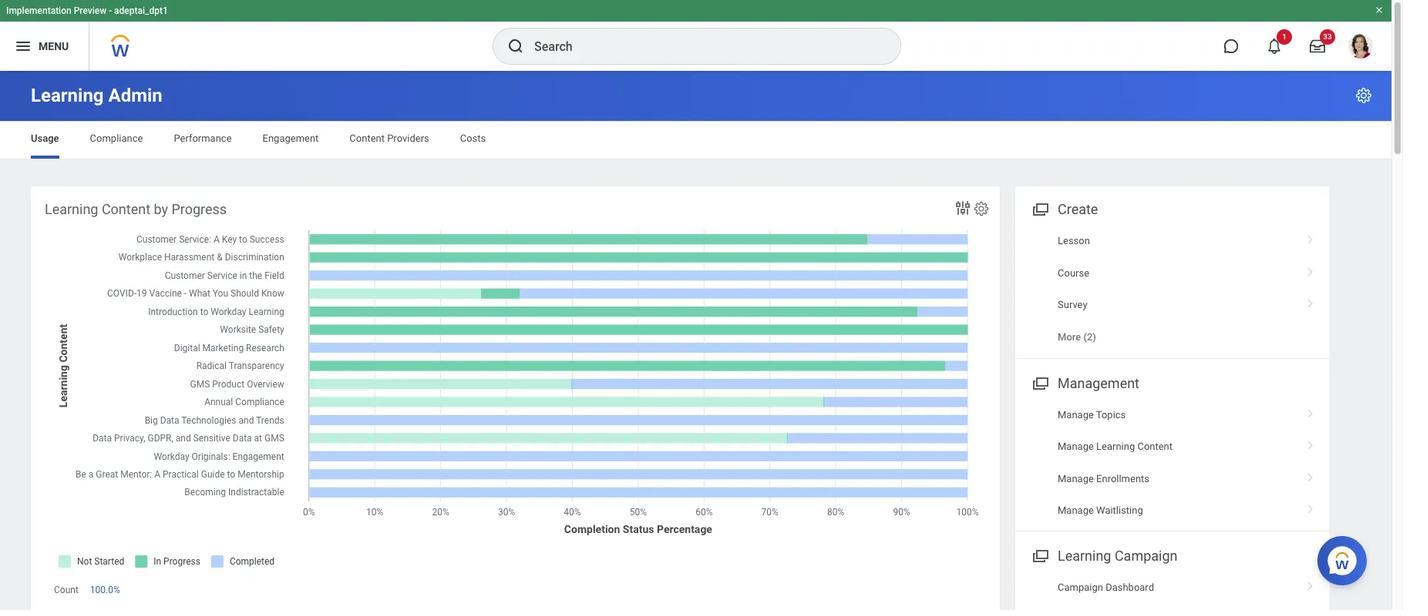 Task type: locate. For each thing, give the bounding box(es) containing it.
waitlisting
[[1097, 505, 1144, 517]]

campaign inside list
[[1058, 583, 1104, 594]]

2 vertical spatial chevron right image
[[1301, 468, 1321, 483]]

chevron right image inside manage learning content link
[[1301, 436, 1321, 451]]

engagement
[[263, 133, 319, 144]]

manage waitlisting
[[1058, 505, 1144, 517]]

manage left topics
[[1058, 409, 1095, 421]]

2 chevron right image from the top
[[1301, 404, 1321, 419]]

menu group image
[[1030, 198, 1051, 219]]

manage enrollments
[[1058, 473, 1150, 485]]

0 vertical spatial chevron right image
[[1301, 294, 1321, 309]]

campaign
[[1115, 549, 1178, 565], [1058, 583, 1104, 594]]

learning admin main content
[[0, 71, 1392, 611]]

33 button
[[1301, 29, 1336, 63]]

content left 'providers'
[[350, 133, 385, 144]]

manage down manage topics
[[1058, 441, 1095, 453]]

3 chevron right image from the top
[[1301, 436, 1321, 451]]

chevron right image inside survey link
[[1301, 294, 1321, 309]]

more (2)
[[1058, 332, 1097, 343]]

0 vertical spatial list
[[1016, 225, 1331, 354]]

learning down the usage
[[45, 201, 98, 218]]

manage
[[1058, 409, 1095, 421], [1058, 441, 1095, 453], [1058, 473, 1095, 485], [1058, 505, 1095, 517]]

learning for admin
[[31, 85, 104, 106]]

2 manage from the top
[[1058, 441, 1095, 453]]

2 chevron right image from the top
[[1301, 262, 1321, 277]]

2 list from the top
[[1016, 399, 1331, 527]]

5 chevron right image from the top
[[1301, 577, 1321, 593]]

search image
[[507, 37, 525, 56]]

manage down manage enrollments at right
[[1058, 505, 1095, 517]]

learning up campaign dashboard
[[1058, 549, 1112, 565]]

list
[[1016, 225, 1331, 354], [1016, 399, 1331, 527]]

Search Workday  search field
[[535, 29, 869, 63]]

more
[[1058, 332, 1082, 343]]

configure and view chart data image
[[954, 199, 973, 218]]

-
[[109, 5, 112, 16]]

progress
[[172, 201, 227, 218]]

chevron right image for campaign dashboard
[[1301, 577, 1321, 593]]

campaign down learning campaign at the bottom right of page
[[1058, 583, 1104, 594]]

costs
[[460, 133, 486, 144]]

list for management
[[1016, 399, 1331, 527]]

1 vertical spatial campaign
[[1058, 583, 1104, 594]]

enrollments
[[1097, 473, 1150, 485]]

chevron right image inside manage waitlisting link
[[1301, 500, 1321, 515]]

1 horizontal spatial content
[[350, 133, 385, 144]]

dashboard
[[1106, 583, 1155, 594]]

chevron right image for manage waitlisting
[[1301, 500, 1321, 515]]

1 list from the top
[[1016, 225, 1331, 354]]

tab list
[[15, 122, 1377, 159]]

menu group image
[[1030, 372, 1051, 393], [1030, 546, 1051, 566]]

3 manage from the top
[[1058, 473, 1095, 485]]

content down manage topics link
[[1138, 441, 1173, 453]]

1 vertical spatial content
[[102, 201, 150, 218]]

close environment banner image
[[1375, 5, 1385, 15]]

content left by
[[102, 201, 150, 218]]

management
[[1058, 375, 1140, 392]]

1 manage from the top
[[1058, 409, 1095, 421]]

more (2) link
[[1016, 321, 1331, 354]]

100.0% button
[[90, 585, 122, 597]]

list containing manage topics
[[1016, 399, 1331, 527]]

campaign up dashboard
[[1115, 549, 1178, 565]]

1 vertical spatial menu group image
[[1030, 546, 1051, 566]]

1 vertical spatial list
[[1016, 399, 1331, 527]]

1 menu group image from the top
[[1030, 372, 1051, 393]]

learning
[[31, 85, 104, 106], [45, 201, 98, 218], [1097, 441, 1136, 453], [1058, 549, 1112, 565]]

2 menu group image from the top
[[1030, 546, 1051, 566]]

1 vertical spatial chevron right image
[[1301, 404, 1321, 419]]

manage up 'manage waitlisting'
[[1058, 473, 1095, 485]]

0 horizontal spatial campaign
[[1058, 583, 1104, 594]]

chevron right image inside course link
[[1301, 262, 1321, 277]]

adeptai_dpt1
[[114, 5, 168, 16]]

content providers
[[350, 133, 429, 144]]

chevron right image
[[1301, 294, 1321, 309], [1301, 404, 1321, 419], [1301, 468, 1321, 483]]

0 horizontal spatial content
[[102, 201, 150, 218]]

configure this page image
[[1355, 86, 1374, 105]]

4 manage from the top
[[1058, 505, 1095, 517]]

manage for manage enrollments
[[1058, 473, 1095, 485]]

1 chevron right image from the top
[[1301, 230, 1321, 245]]

list containing lesson
[[1016, 225, 1331, 354]]

chevron right image
[[1301, 230, 1321, 245], [1301, 262, 1321, 277], [1301, 436, 1321, 451], [1301, 500, 1321, 515], [1301, 577, 1321, 593]]

content
[[350, 133, 385, 144], [102, 201, 150, 218], [1138, 441, 1173, 453]]

4 chevron right image from the top
[[1301, 500, 1321, 515]]

2 horizontal spatial content
[[1138, 441, 1173, 453]]

chevron right image for course
[[1301, 262, 1321, 277]]

1 chevron right image from the top
[[1301, 294, 1321, 309]]

tab list containing usage
[[15, 122, 1377, 159]]

learning up the usage
[[31, 85, 104, 106]]

manage topics
[[1058, 409, 1127, 421]]

lesson
[[1058, 235, 1091, 247]]

campaign dashboard list
[[1016, 573, 1331, 611]]

learning inside "element"
[[45, 201, 98, 218]]

0 vertical spatial campaign
[[1115, 549, 1178, 565]]

learning content by progress element
[[31, 187, 1001, 611]]

campaign dashboard link
[[1016, 573, 1331, 605]]

menu button
[[0, 22, 89, 71]]

content inside "element"
[[102, 201, 150, 218]]

justify image
[[14, 37, 32, 56]]

manage enrollments link
[[1016, 463, 1331, 495]]

implementation
[[6, 5, 72, 16]]

3 chevron right image from the top
[[1301, 468, 1321, 483]]

chevron right image inside lesson link
[[1301, 230, 1321, 245]]

chevron right image inside manage enrollments link
[[1301, 468, 1321, 483]]

tab list inside learning admin main content
[[15, 122, 1377, 159]]

0 vertical spatial menu group image
[[1030, 372, 1051, 393]]

implementation preview -   adeptai_dpt1
[[6, 5, 168, 16]]

course link
[[1016, 257, 1331, 289]]

learning content by progress
[[45, 201, 227, 218]]

providers
[[387, 133, 429, 144]]

chevron right image inside campaign dashboard link
[[1301, 577, 1321, 593]]

33
[[1324, 32, 1333, 41]]

topics
[[1097, 409, 1127, 421]]



Task type: describe. For each thing, give the bounding box(es) containing it.
chevron right image for manage learning content
[[1301, 436, 1321, 451]]

profile logan mcneil image
[[1349, 34, 1374, 62]]

create
[[1058, 201, 1099, 218]]

manage learning content
[[1058, 441, 1173, 453]]

compliance
[[90, 133, 143, 144]]

learning for campaign
[[1058, 549, 1112, 565]]

(2)
[[1084, 332, 1097, 343]]

survey
[[1058, 299, 1088, 311]]

manage learning content link
[[1016, 431, 1331, 463]]

2 vertical spatial content
[[1138, 441, 1173, 453]]

0 vertical spatial content
[[350, 133, 385, 144]]

manage for manage waitlisting
[[1058, 505, 1095, 517]]

manage topics link
[[1016, 399, 1331, 431]]

admin
[[108, 85, 163, 106]]

menu group image for learning campaign
[[1030, 546, 1051, 566]]

campaign dashboard
[[1058, 583, 1155, 594]]

chevron right image for create
[[1301, 294, 1321, 309]]

1 button
[[1258, 29, 1293, 63]]

1 horizontal spatial campaign
[[1115, 549, 1178, 565]]

chevron right image for management
[[1301, 468, 1321, 483]]

learning admin
[[31, 85, 163, 106]]

manage for manage topics
[[1058, 409, 1095, 421]]

100.0%
[[90, 586, 120, 596]]

more (2) button
[[1058, 330, 1097, 345]]

menu banner
[[0, 0, 1392, 71]]

1
[[1283, 32, 1287, 41]]

course
[[1058, 267, 1090, 279]]

count
[[54, 586, 79, 596]]

chevron right image inside manage topics link
[[1301, 404, 1321, 419]]

menu
[[39, 40, 69, 52]]

by
[[154, 201, 168, 218]]

inbox large image
[[1311, 39, 1326, 54]]

preview
[[74, 5, 107, 16]]

learning for content
[[45, 201, 98, 218]]

lesson link
[[1016, 225, 1331, 257]]

chevron right image for lesson
[[1301, 230, 1321, 245]]

learning campaign
[[1058, 549, 1178, 565]]

menu group image for management
[[1030, 372, 1051, 393]]

list for create
[[1016, 225, 1331, 354]]

configure learning content by progress image
[[974, 201, 991, 218]]

manage for manage learning content
[[1058, 441, 1095, 453]]

usage
[[31, 133, 59, 144]]

learning down topics
[[1097, 441, 1136, 453]]

survey link
[[1016, 289, 1331, 321]]

manage waitlisting link
[[1016, 495, 1331, 527]]

performance
[[174, 133, 232, 144]]

notifications large image
[[1267, 39, 1283, 54]]



Task type: vqa. For each thing, say whether or not it's contained in the screenshot.
Employee: Logan Mcneil'S Travel Profile ELEMENT
no



